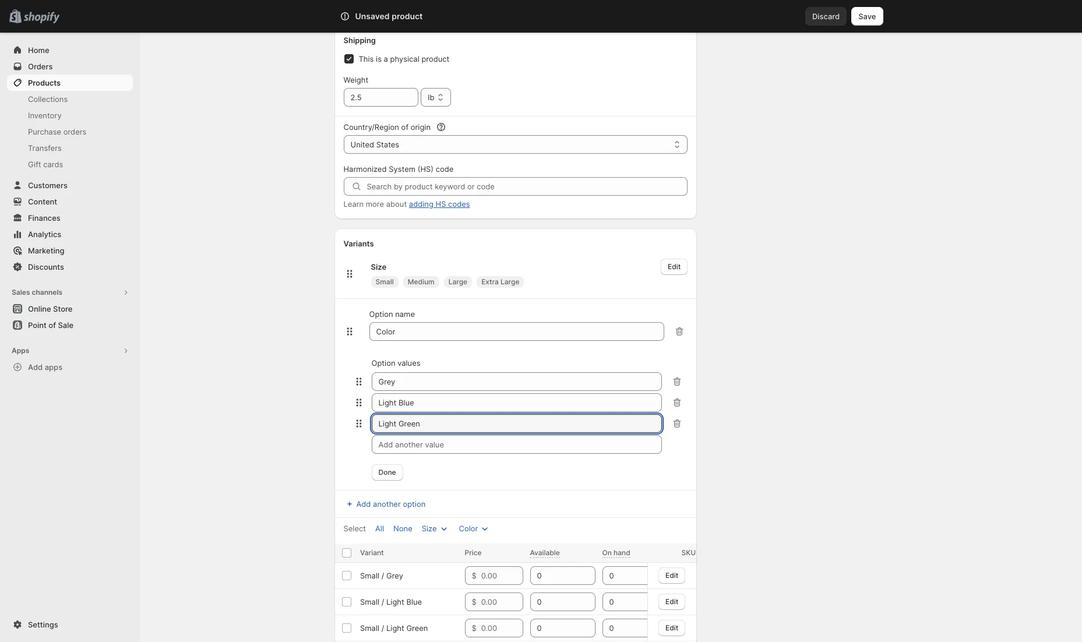 Task type: locate. For each thing, give the bounding box(es) containing it.
0 vertical spatial light
[[386, 598, 404, 607]]

sales channels
[[12, 288, 62, 297]]

variants
[[344, 239, 374, 248]]

save button
[[852, 7, 884, 26]]

0 vertical spatial of
[[401, 122, 409, 132]]

point
[[28, 321, 47, 330]]

1 vertical spatial option
[[372, 359, 396, 368]]

states
[[377, 140, 399, 149]]

light for green
[[386, 624, 404, 633]]

online store button
[[0, 301, 140, 317]]

shopify image
[[23, 12, 60, 24]]

2 vertical spatial options element
[[360, 624, 428, 633]]

country/region
[[344, 122, 399, 132]]

orders link
[[7, 58, 133, 75]]

option left values
[[372, 359, 396, 368]]

/ down "small / grey"
[[381, 598, 384, 607]]

large right extra
[[501, 278, 520, 286]]

edit button
[[659, 568, 686, 584], [659, 594, 686, 610], [659, 620, 686, 636]]

large left extra
[[449, 278, 468, 286]]

option for option values
[[372, 359, 396, 368]]

$ text field for blue
[[481, 593, 523, 612]]

a
[[384, 54, 388, 64]]

options element
[[360, 571, 403, 581], [360, 598, 422, 607], [360, 624, 428, 633]]

small / light blue
[[360, 598, 422, 607]]

edit
[[668, 262, 681, 271], [666, 571, 679, 580], [666, 597, 679, 606], [666, 624, 679, 632]]

options element up small / light green
[[360, 598, 422, 607]]

2 large from the left
[[501, 278, 520, 286]]

1 horizontal spatial size
[[422, 524, 437, 533]]

marketing link
[[7, 243, 133, 259]]

1 horizontal spatial of
[[401, 122, 409, 132]]

add left apps
[[28, 363, 43, 372]]

1 vertical spatial $
[[472, 598, 477, 607]]

None text field
[[372, 373, 662, 391], [372, 394, 662, 412], [372, 373, 662, 391], [372, 394, 662, 412]]

light left blue
[[386, 598, 404, 607]]

hs
[[436, 199, 446, 209]]

channels
[[32, 288, 62, 297]]

options element down small / light blue
[[360, 624, 428, 633]]

on hand
[[603, 549, 631, 557]]

0 vertical spatial add
[[28, 363, 43, 372]]

$
[[472, 571, 477, 581], [472, 598, 477, 607], [472, 624, 477, 633]]

country/region of origin
[[344, 122, 431, 132]]

on
[[603, 549, 612, 557]]

product right unsaved
[[392, 11, 423, 21]]

option
[[369, 310, 393, 319], [372, 359, 396, 368]]

color
[[459, 524, 478, 533]]

1 vertical spatial /
[[381, 598, 384, 607]]

0 vertical spatial option
[[369, 310, 393, 319]]

Harmonized System (HS) code text field
[[367, 177, 688, 196]]

1 options element from the top
[[360, 571, 403, 581]]

1 / from the top
[[381, 571, 384, 581]]

online
[[28, 304, 51, 314]]

$ text field for green
[[481, 619, 523, 638]]

None text field
[[372, 415, 662, 433]]

content link
[[7, 194, 133, 210]]

code
[[436, 164, 454, 174]]

0 horizontal spatial of
[[49, 321, 56, 330]]

light
[[386, 598, 404, 607], [386, 624, 404, 633]]

unsaved product
[[355, 11, 423, 21]]

2 $ from the top
[[472, 598, 477, 607]]

option left name on the left top of the page
[[369, 310, 393, 319]]

of left origin
[[401, 122, 409, 132]]

small / light green
[[360, 624, 428, 633]]

options element containing small / light green
[[360, 624, 428, 633]]

0 vertical spatial size
[[371, 262, 387, 272]]

none
[[394, 524, 413, 533]]

0 vertical spatial $ text field
[[481, 567, 523, 585]]

0 vertical spatial options element
[[360, 571, 403, 581]]

product right physical
[[422, 54, 450, 64]]

options element for edit button associated with green
[[360, 624, 428, 633]]

/
[[381, 571, 384, 581], [381, 598, 384, 607], [381, 624, 384, 633]]

small up option name
[[376, 278, 394, 286]]

of for sale
[[49, 321, 56, 330]]

2 vertical spatial $ text field
[[481, 619, 523, 638]]

2 options element from the top
[[360, 598, 422, 607]]

search button
[[372, 7, 710, 26]]

small down variant
[[360, 571, 379, 581]]

1 $ from the top
[[472, 571, 477, 581]]

0 horizontal spatial add
[[28, 363, 43, 372]]

green
[[406, 624, 428, 633]]

2 / from the top
[[381, 598, 384, 607]]

add for add another option
[[357, 500, 371, 509]]

online store
[[28, 304, 73, 314]]

1 vertical spatial add
[[357, 500, 371, 509]]

adding hs codes link
[[409, 199, 470, 209]]

all
[[375, 524, 384, 533]]

2 light from the top
[[386, 624, 404, 633]]

all button
[[368, 521, 391, 537]]

add
[[28, 363, 43, 372], [357, 500, 371, 509]]

finances link
[[7, 210, 133, 226]]

2 $ text field from the top
[[481, 593, 523, 612]]

options element containing small / grey
[[360, 571, 403, 581]]

none button
[[387, 521, 420, 537]]

of inside point of sale 'link'
[[49, 321, 56, 330]]

0 vertical spatial $
[[472, 571, 477, 581]]

1 vertical spatial edit button
[[659, 594, 686, 610]]

price
[[465, 549, 482, 557]]

0 horizontal spatial size
[[371, 262, 387, 272]]

1 vertical spatial options element
[[360, 598, 422, 607]]

$ text field
[[481, 567, 523, 585], [481, 593, 523, 612], [481, 619, 523, 638]]

point of sale link
[[7, 317, 133, 333]]

options element for 1st edit button
[[360, 571, 403, 581]]

1 vertical spatial $ text field
[[481, 593, 523, 612]]

3 $ from the top
[[472, 624, 477, 633]]

options element containing small / light blue
[[360, 598, 422, 607]]

/ left grey
[[381, 571, 384, 581]]

1 vertical spatial of
[[49, 321, 56, 330]]

hand
[[614, 549, 631, 557]]

option name
[[369, 310, 415, 319]]

1 light from the top
[[386, 598, 404, 607]]

options element down variant
[[360, 571, 403, 581]]

products link
[[7, 75, 133, 91]]

3 $ text field from the top
[[481, 619, 523, 638]]

of left sale
[[49, 321, 56, 330]]

0 vertical spatial /
[[381, 571, 384, 581]]

0 horizontal spatial large
[[449, 278, 468, 286]]

add another option
[[357, 500, 426, 509]]

home link
[[7, 42, 133, 58]]

2 vertical spatial $
[[472, 624, 477, 633]]

$ for green
[[472, 624, 477, 633]]

0 vertical spatial edit button
[[659, 568, 686, 584]]

weight
[[344, 75, 369, 85]]

2 edit button from the top
[[659, 594, 686, 610]]

small down "small / grey"
[[360, 598, 379, 607]]

2 vertical spatial /
[[381, 624, 384, 633]]

/ down small / light blue
[[381, 624, 384, 633]]

size inside dropdown button
[[422, 524, 437, 533]]

about
[[386, 199, 407, 209]]

3 options element from the top
[[360, 624, 428, 633]]

1 vertical spatial size
[[422, 524, 437, 533]]

select
[[344, 524, 366, 533]]

light left green
[[386, 624, 404, 633]]

add left another
[[357, 500, 371, 509]]

size right none button at the left of page
[[422, 524, 437, 533]]

1 horizontal spatial add
[[357, 500, 371, 509]]

1 vertical spatial light
[[386, 624, 404, 633]]

small down small / light blue
[[360, 624, 379, 633]]

store
[[53, 304, 73, 314]]

product
[[392, 11, 423, 21], [422, 54, 450, 64]]

1 horizontal spatial large
[[501, 278, 520, 286]]

None number field
[[530, 567, 578, 585], [603, 567, 650, 585], [530, 593, 578, 612], [603, 593, 650, 612], [530, 619, 578, 638], [603, 619, 650, 638], [530, 567, 578, 585], [603, 567, 650, 585], [530, 593, 578, 612], [603, 593, 650, 612], [530, 619, 578, 638], [603, 619, 650, 638]]

3 / from the top
[[381, 624, 384, 633]]

gift cards
[[28, 160, 63, 169]]

sales
[[12, 288, 30, 297]]

done
[[379, 468, 396, 477]]

1 vertical spatial product
[[422, 54, 450, 64]]

Material text field
[[369, 322, 665, 341]]

grey
[[386, 571, 403, 581]]

3 edit button from the top
[[659, 620, 686, 636]]

discard button
[[806, 7, 847, 26]]

size
[[371, 262, 387, 272], [422, 524, 437, 533]]

size down variants
[[371, 262, 387, 272]]

2 vertical spatial edit button
[[659, 620, 686, 636]]



Task type: describe. For each thing, give the bounding box(es) containing it.
inventory link
[[7, 107, 133, 124]]

option
[[403, 500, 426, 509]]

discard
[[813, 12, 840, 21]]

gift cards link
[[7, 156, 133, 173]]

apps
[[12, 346, 29, 355]]

apps
[[45, 363, 62, 372]]

point of sale button
[[0, 317, 140, 333]]

lb
[[428, 93, 435, 102]]

add apps button
[[7, 359, 133, 375]]

purchase orders link
[[7, 124, 133, 140]]

apps button
[[7, 343, 133, 359]]

learn
[[344, 199, 364, 209]]

shipping
[[344, 36, 376, 45]]

unsaved
[[355, 11, 390, 21]]

finances
[[28, 213, 61, 223]]

extra large
[[482, 278, 520, 286]]

Add another value text field
[[372, 436, 662, 454]]

values
[[398, 359, 421, 368]]

analytics link
[[7, 226, 133, 243]]

analytics
[[28, 230, 61, 239]]

home
[[28, 45, 49, 55]]

$ for blue
[[472, 598, 477, 607]]

Weight text field
[[344, 88, 419, 107]]

/ for small / light blue
[[381, 598, 384, 607]]

small for small / light blue
[[360, 598, 379, 607]]

discounts
[[28, 262, 64, 272]]

light for blue
[[386, 598, 404, 607]]

blue
[[406, 598, 422, 607]]

edit for small / light green
[[666, 624, 679, 632]]

discounts link
[[7, 259, 133, 275]]

done button
[[372, 465, 403, 481]]

more
[[366, 199, 384, 209]]

purchase
[[28, 127, 61, 136]]

extra
[[482, 278, 499, 286]]

sku
[[682, 549, 696, 557]]

small for small / light green
[[360, 624, 379, 633]]

1 large from the left
[[449, 278, 468, 286]]

edit for small / light blue
[[666, 597, 679, 606]]

orders
[[63, 127, 87, 136]]

purchase orders
[[28, 127, 87, 136]]

small for small
[[376, 278, 394, 286]]

1 $ text field from the top
[[481, 567, 523, 585]]

edit button for blue
[[659, 594, 686, 610]]

edit inside edit dropdown button
[[668, 262, 681, 271]]

/ for small / light green
[[381, 624, 384, 633]]

transfers
[[28, 143, 62, 153]]

edit for small / grey
[[666, 571, 679, 580]]

add for add apps
[[28, 363, 43, 372]]

sale
[[58, 321, 73, 330]]

add apps
[[28, 363, 62, 372]]

medium
[[408, 278, 435, 286]]

settings
[[28, 620, 58, 630]]

online store link
[[7, 301, 133, 317]]

point of sale
[[28, 321, 73, 330]]

of for origin
[[401, 122, 409, 132]]

gift
[[28, 160, 41, 169]]

origin
[[411, 122, 431, 132]]

customers
[[28, 181, 68, 190]]

size button
[[415, 521, 457, 537]]

(hs)
[[418, 164, 434, 174]]

edit button
[[661, 259, 688, 275]]

options element for edit button corresponding to blue
[[360, 598, 422, 607]]

system
[[389, 164, 416, 174]]

content
[[28, 197, 57, 206]]

1 edit button from the top
[[659, 568, 686, 584]]

marketing
[[28, 246, 64, 255]]

small / grey
[[360, 571, 403, 581]]

color button
[[452, 521, 498, 537]]

/ for small / grey
[[381, 571, 384, 581]]

option values
[[372, 359, 421, 368]]

option for option name
[[369, 310, 393, 319]]

settings link
[[7, 617, 133, 633]]

sales channels button
[[7, 285, 133, 301]]

name
[[395, 310, 415, 319]]

codes
[[448, 199, 470, 209]]

0 vertical spatial product
[[392, 11, 423, 21]]

collections
[[28, 94, 68, 104]]

united states
[[351, 140, 399, 149]]

cards
[[43, 160, 63, 169]]

available
[[530, 549, 560, 557]]

this is a physical product
[[359, 54, 450, 64]]

united
[[351, 140, 374, 149]]

products
[[28, 78, 61, 87]]

search
[[392, 12, 416, 21]]

collections link
[[7, 91, 133, 107]]

harmonized system (hs) code
[[344, 164, 454, 174]]

edit button for green
[[659, 620, 686, 636]]

physical
[[390, 54, 420, 64]]

adding
[[409, 199, 434, 209]]

inventory
[[28, 111, 62, 120]]

another
[[373, 500, 401, 509]]

orders
[[28, 62, 53, 71]]

harmonized
[[344, 164, 387, 174]]

learn more about adding hs codes
[[344, 199, 470, 209]]

small for small / grey
[[360, 571, 379, 581]]



Task type: vqa. For each thing, say whether or not it's contained in the screenshot.
the bottommost $ text field
yes



